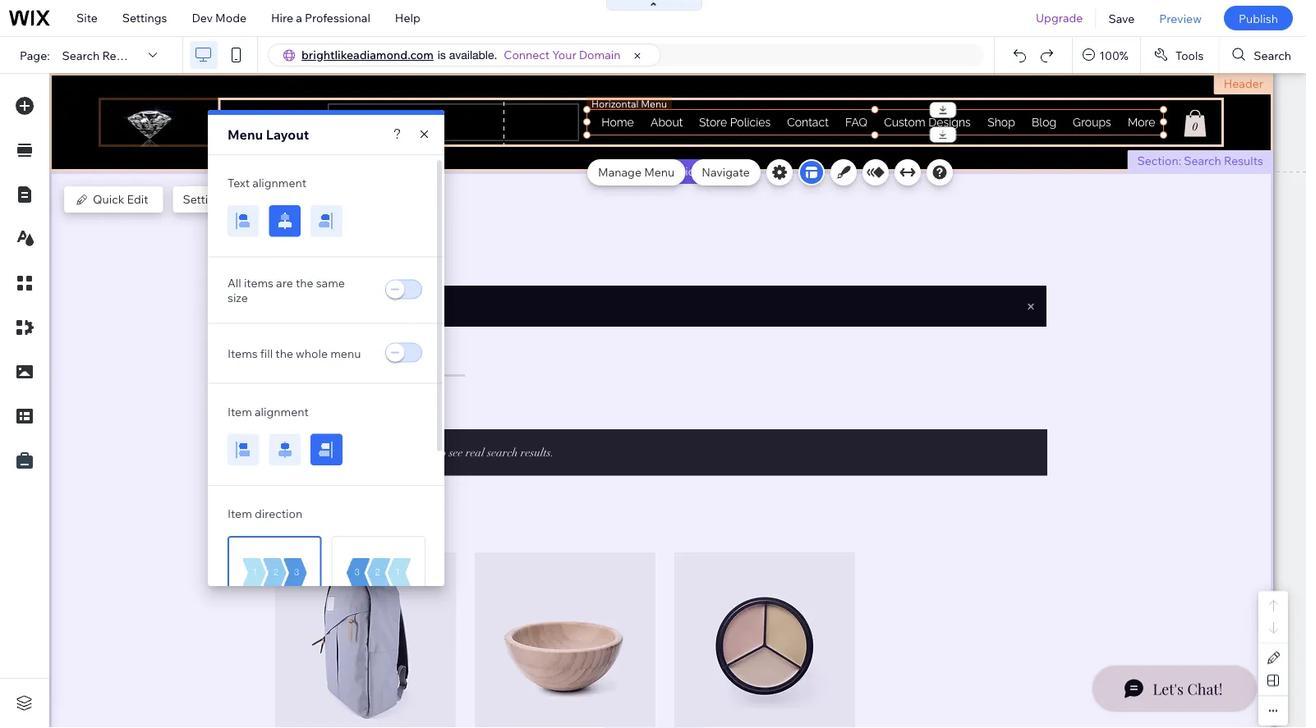 Task type: describe. For each thing, give the bounding box(es) containing it.
all items are the same size
[[228, 276, 345, 305]]

1 horizontal spatial search
[[1184, 154, 1222, 168]]

0 horizontal spatial the
[[276, 346, 293, 361]]

search for search
[[1254, 48, 1292, 62]]

save
[[1109, 11, 1135, 25]]

tools
[[1176, 48, 1204, 62]]

is available. connect your domain
[[438, 48, 621, 62]]

preview button
[[1147, 0, 1214, 36]]

item for item direction
[[228, 507, 252, 521]]

manage
[[598, 165, 642, 180]]

dev
[[192, 11, 213, 25]]

is
[[438, 48, 446, 62]]

search for search results
[[62, 48, 100, 62]]

100% button
[[1073, 37, 1140, 73]]

items
[[228, 346, 258, 361]]

are
[[276, 276, 293, 290]]

1 horizontal spatial settings
[[183, 192, 228, 207]]

0 vertical spatial settings
[[122, 11, 167, 25]]

alignment for text alignment
[[252, 176, 307, 190]]

switch for same
[[384, 279, 425, 302]]

whole
[[296, 346, 328, 361]]

upgrade
[[1036, 11, 1083, 25]]

same
[[316, 276, 345, 290]]

mode
[[215, 11, 247, 25]]

edit
[[127, 192, 148, 207]]

connect
[[504, 48, 550, 62]]

manage menu
[[598, 165, 675, 180]]

help
[[395, 11, 420, 25]]

0 horizontal spatial menu
[[228, 127, 263, 143]]

layout
[[266, 127, 309, 143]]

search button
[[1219, 37, 1306, 73]]

items
[[244, 276, 274, 290]]

quick
[[93, 192, 124, 207]]

tooltip image
[[420, 496, 435, 511]]

section
[[661, 164, 702, 179]]

the inside "all items are the same size"
[[296, 276, 313, 290]]

add section button
[[606, 159, 717, 184]]

your
[[552, 48, 577, 62]]

header
[[1224, 76, 1264, 91]]

fill
[[260, 346, 273, 361]]

quick edit
[[93, 192, 148, 207]]

text
[[228, 176, 250, 190]]

1 horizontal spatial results
[[1224, 154, 1264, 168]]

item alignment
[[228, 405, 309, 419]]



Task type: locate. For each thing, give the bounding box(es) containing it.
100%
[[1099, 48, 1129, 62]]

0 vertical spatial switch
[[384, 279, 425, 302]]

search results
[[62, 48, 142, 62]]

0 vertical spatial results
[[102, 48, 142, 62]]

item
[[228, 405, 252, 419], [228, 507, 252, 521]]

menu
[[228, 127, 263, 143], [644, 165, 675, 180]]

add section
[[636, 164, 702, 179]]

1 vertical spatial switch
[[384, 342, 425, 365]]

brightlikeadiamond.com
[[302, 48, 434, 62]]

menu
[[330, 346, 361, 361]]

1 vertical spatial settings
[[183, 192, 228, 207]]

direction
[[255, 507, 303, 521]]

item left direction at the bottom of the page
[[228, 507, 252, 521]]

1 vertical spatial the
[[276, 346, 293, 361]]

2 switch from the top
[[384, 342, 425, 365]]

switch
[[384, 279, 425, 302], [384, 342, 425, 365]]

navigate
[[702, 165, 750, 180]]

tools button
[[1141, 37, 1219, 73]]

settings
[[122, 11, 167, 25], [183, 192, 228, 207]]

hire
[[271, 11, 293, 25]]

switch for menu
[[384, 342, 425, 365]]

search right section:
[[1184, 154, 1222, 168]]

alignment down 2
[[252, 176, 307, 190]]

available.
[[449, 48, 497, 62]]

all
[[228, 276, 241, 290]]

1 vertical spatial results
[[1224, 154, 1264, 168]]

1 horizontal spatial the
[[296, 276, 313, 290]]

column
[[223, 148, 259, 161]]

save button
[[1096, 0, 1147, 36]]

1 item from the top
[[228, 405, 252, 419]]

0 vertical spatial the
[[296, 276, 313, 290]]

1 vertical spatial menu
[[644, 165, 675, 180]]

0 horizontal spatial settings
[[122, 11, 167, 25]]

search down the site in the left top of the page
[[62, 48, 100, 62]]

0 vertical spatial menu
[[228, 127, 263, 143]]

menu layout
[[228, 127, 309, 143]]

preview
[[1159, 11, 1202, 25]]

publish
[[1239, 11, 1278, 25]]

the right fill
[[276, 346, 293, 361]]

hire a professional
[[271, 11, 370, 25]]

section: search results
[[1137, 154, 1264, 168]]

the right are
[[296, 276, 313, 290]]

alignment for item alignment
[[255, 405, 309, 419]]

section:
[[1137, 154, 1181, 168]]

results
[[102, 48, 142, 62], [1224, 154, 1264, 168]]

alignment
[[252, 176, 307, 190], [255, 405, 309, 419]]

0 vertical spatial item
[[228, 405, 252, 419]]

size
[[228, 291, 248, 305]]

switch right menu
[[384, 342, 425, 365]]

add
[[636, 164, 658, 179]]

0 horizontal spatial search
[[62, 48, 100, 62]]

column 2
[[223, 148, 266, 161]]

item for item alignment
[[228, 405, 252, 419]]

dev mode
[[192, 11, 247, 25]]

items fill the whole menu
[[228, 346, 361, 361]]

0 vertical spatial alignment
[[252, 176, 307, 190]]

1 switch from the top
[[384, 279, 425, 302]]

site
[[76, 11, 98, 25]]

text alignment
[[228, 176, 307, 190]]

search
[[62, 48, 100, 62], [1254, 48, 1292, 62], [1184, 154, 1222, 168]]

2 item from the top
[[228, 507, 252, 521]]

publish button
[[1224, 6, 1293, 30]]

2 horizontal spatial search
[[1254, 48, 1292, 62]]

1 horizontal spatial menu
[[644, 165, 675, 180]]

1 vertical spatial alignment
[[255, 405, 309, 419]]

alignment down items fill the whole menu
[[255, 405, 309, 419]]

professional
[[305, 11, 370, 25]]

the
[[296, 276, 313, 290], [276, 346, 293, 361]]

settings up search results at top
[[122, 11, 167, 25]]

0 horizontal spatial results
[[102, 48, 142, 62]]

search down the publish
[[1254, 48, 1292, 62]]

1 vertical spatial item
[[228, 507, 252, 521]]

domain
[[579, 48, 621, 62]]

settings down text
[[183, 192, 228, 207]]

search inside search button
[[1254, 48, 1292, 62]]

switch right same
[[384, 279, 425, 302]]

item down items
[[228, 405, 252, 419]]

2
[[261, 148, 266, 161]]

a
[[296, 11, 302, 25]]

item direction
[[228, 507, 303, 521]]



Task type: vqa. For each thing, say whether or not it's contained in the screenshot.
'Payments' to the left
no



